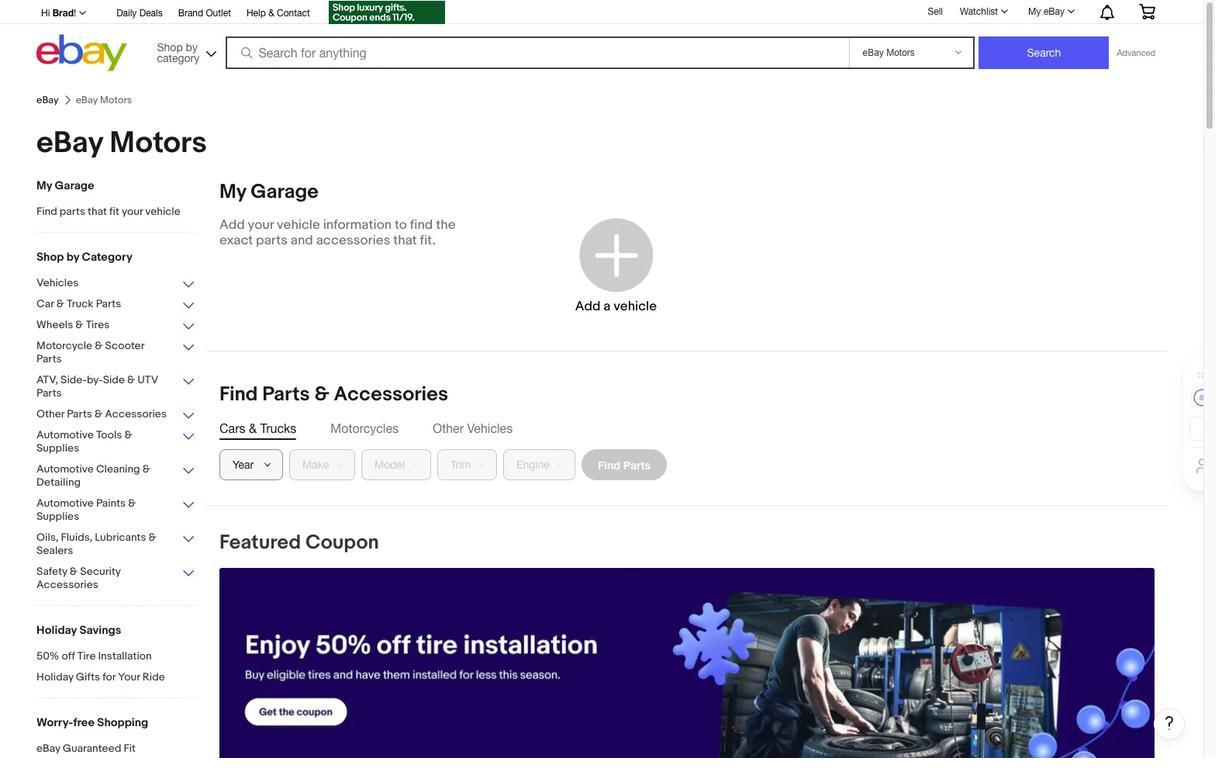 Task type: locate. For each thing, give the bounding box(es) containing it.
1 horizontal spatial other
[[433, 421, 464, 435]]

1 horizontal spatial vehicles
[[468, 421, 513, 435]]

by down brand
[[186, 41, 198, 53]]

by-
[[87, 373, 103, 386]]

my garage up exact
[[220, 180, 319, 204]]

ebay for ebay
[[36, 94, 59, 106]]

2 horizontal spatial accessories
[[334, 383, 449, 407]]

automotive left tools
[[36, 428, 94, 442]]

tab list inside main content
[[220, 420, 1155, 437]]

that left fit. in the left of the page
[[394, 233, 417, 248]]

0 vertical spatial add
[[220, 217, 245, 233]]

garage up find parts that fit your vehicle
[[55, 178, 94, 193]]

vehicle for add your vehicle information to find the exact parts and accessories that fit.
[[277, 217, 320, 233]]

ebay
[[1044, 6, 1065, 17], [36, 94, 59, 106], [36, 125, 103, 161], [36, 742, 60, 755]]

0 vertical spatial find
[[36, 205, 57, 218]]

tab list containing cars & trucks
[[220, 420, 1155, 437]]

garage up and
[[251, 180, 319, 204]]

shop by category
[[157, 41, 200, 64]]

2 horizontal spatial find
[[598, 458, 621, 471]]

shop
[[157, 41, 183, 53], [36, 250, 64, 265]]

free
[[73, 715, 95, 730]]

your inside add your vehicle information to find the exact parts and accessories that fit.
[[248, 217, 274, 233]]

my ebay link
[[1021, 2, 1083, 21]]

atv,
[[36, 373, 58, 386]]

& inside tab list
[[249, 421, 257, 435]]

add inside button
[[576, 298, 601, 314]]

automotive down the detailing
[[36, 497, 94, 510]]

holiday up 50%
[[36, 623, 77, 638]]

0 vertical spatial shop
[[157, 41, 183, 53]]

&
[[269, 8, 274, 19], [56, 297, 64, 310], [76, 318, 83, 331], [95, 339, 103, 352], [127, 373, 135, 386], [315, 383, 330, 407], [95, 407, 102, 421], [249, 421, 257, 435], [125, 428, 132, 442], [143, 462, 150, 476], [128, 497, 136, 510], [149, 531, 157, 544], [70, 565, 78, 578]]

1 vertical spatial accessories
[[105, 407, 167, 421]]

your right fit
[[122, 205, 143, 218]]

1 vertical spatial parts
[[256, 233, 288, 248]]

vehicles
[[36, 276, 79, 289], [468, 421, 513, 435]]

accessories down 'atv, side-by-side & utv parts' dropdown button
[[105, 407, 167, 421]]

brad
[[53, 7, 74, 19]]

motors
[[110, 125, 207, 161]]

ebay for ebay guaranteed fit
[[36, 742, 60, 755]]

truck
[[67, 297, 94, 310]]

detailing
[[36, 476, 81, 489]]

parts left and
[[256, 233, 288, 248]]

add a vehicle
[[576, 298, 657, 314]]

side
[[103, 373, 125, 386]]

find for find parts & accessories
[[220, 383, 258, 407]]

that inside add your vehicle information to find the exact parts and accessories that fit.
[[394, 233, 417, 248]]

1 horizontal spatial find
[[220, 383, 258, 407]]

1 horizontal spatial accessories
[[105, 407, 167, 421]]

0 vertical spatial that
[[88, 205, 107, 218]]

your
[[118, 670, 140, 684]]

0 vertical spatial automotive
[[36, 428, 94, 442]]

supplies up oils,
[[36, 510, 79, 523]]

ebay link
[[36, 94, 59, 106]]

by
[[186, 41, 198, 53], [66, 250, 79, 265]]

accessories down sealers
[[36, 578, 98, 591]]

that left fit
[[88, 205, 107, 218]]

50%
[[36, 650, 59, 663]]

by for category
[[186, 41, 198, 53]]

1 vertical spatial other
[[433, 421, 464, 435]]

vehicle inside add your vehicle information to find the exact parts and accessories that fit.
[[277, 217, 320, 233]]

paints
[[96, 497, 126, 510]]

parts left fit
[[60, 205, 85, 218]]

1 vertical spatial holiday
[[36, 670, 74, 684]]

supplies up the detailing
[[36, 442, 79, 455]]

holiday
[[36, 623, 77, 638], [36, 670, 74, 684]]

0 horizontal spatial by
[[66, 250, 79, 265]]

accessories inside main content
[[334, 383, 449, 407]]

enjoy 50% off tire installation image
[[220, 568, 1155, 758]]

contact
[[277, 8, 310, 19]]

0 horizontal spatial that
[[88, 205, 107, 218]]

the
[[436, 217, 456, 233]]

add for add a vehicle
[[576, 298, 601, 314]]

tools
[[96, 428, 122, 442]]

2 vertical spatial find
[[598, 458, 621, 471]]

by left 'category'
[[66, 250, 79, 265]]

my right watchlist link
[[1029, 6, 1042, 17]]

1 horizontal spatial shop
[[157, 41, 183, 53]]

shop by category
[[36, 250, 133, 265]]

2 horizontal spatial my
[[1029, 6, 1042, 17]]

vehicle inside button
[[614, 298, 657, 314]]

1 vertical spatial that
[[394, 233, 417, 248]]

find parts button
[[582, 449, 667, 480]]

gifts
[[76, 670, 100, 684]]

help, opens dialogs image
[[1162, 715, 1178, 731]]

tire
[[77, 650, 96, 663]]

automotive tools & supplies button
[[36, 428, 196, 456]]

installation
[[98, 650, 152, 663]]

None text field
[[220, 568, 1155, 758]]

vehicle for add a vehicle
[[614, 298, 657, 314]]

2 automotive from the top
[[36, 462, 94, 476]]

add a vehicle button
[[520, 196, 713, 335]]

0 vertical spatial accessories
[[334, 383, 449, 407]]

find inside "find parts that fit your vehicle" link
[[36, 205, 57, 218]]

1 horizontal spatial my
[[220, 180, 246, 204]]

find inside button
[[598, 458, 621, 471]]

find parts
[[598, 458, 651, 471]]

my up find parts that fit your vehicle
[[36, 178, 52, 193]]

ebay inside ebay guaranteed fit link
[[36, 742, 60, 755]]

by for category
[[66, 250, 79, 265]]

help & contact link
[[247, 5, 310, 23]]

vehicles inside the vehicles car & truck parts wheels & tires motorcycle & scooter parts atv, side-by-side & utv parts other parts & accessories automotive tools & supplies automotive cleaning & detailing automotive paints & supplies oils, fluids, lubricants & sealers safety & security accessories
[[36, 276, 79, 289]]

1 horizontal spatial my garage
[[220, 180, 319, 204]]

vehicles car & truck parts wheels & tires motorcycle & scooter parts atv, side-by-side & utv parts other parts & accessories automotive tools & supplies automotive cleaning & detailing automotive paints & supplies oils, fluids, lubricants & sealers safety & security accessories
[[36, 276, 167, 591]]

help
[[247, 8, 266, 19]]

other inside the vehicles car & truck parts wheels & tires motorcycle & scooter parts atv, side-by-side & utv parts other parts & accessories automotive tools & supplies automotive cleaning & detailing automotive paints & supplies oils, fluids, lubricants & sealers safety & security accessories
[[36, 407, 65, 421]]

shop for shop by category
[[157, 41, 183, 53]]

fluids,
[[61, 531, 92, 544]]

main content containing my garage
[[207, 180, 1186, 758]]

1 horizontal spatial by
[[186, 41, 198, 53]]

1 vertical spatial shop
[[36, 250, 64, 265]]

my
[[1029, 6, 1042, 17], [36, 178, 52, 193], [220, 180, 246, 204]]

0 horizontal spatial find
[[36, 205, 57, 218]]

none text field inside main content
[[220, 568, 1155, 758]]

1 vertical spatial find
[[220, 383, 258, 407]]

my inside main content
[[220, 180, 246, 204]]

other vehicles
[[433, 421, 513, 435]]

that
[[88, 205, 107, 218], [394, 233, 417, 248]]

1 horizontal spatial add
[[576, 298, 601, 314]]

0 vertical spatial vehicles
[[36, 276, 79, 289]]

1 horizontal spatial vehicle
[[277, 217, 320, 233]]

0 horizontal spatial add
[[220, 217, 245, 233]]

side-
[[61, 373, 87, 386]]

lubricants
[[95, 531, 146, 544]]

accessories up motorcycles
[[334, 383, 449, 407]]

vehicle right a
[[614, 298, 657, 314]]

2 horizontal spatial vehicle
[[614, 298, 657, 314]]

0 horizontal spatial your
[[122, 205, 143, 218]]

vehicle left 'information'
[[277, 217, 320, 233]]

motorcycle & scooter parts button
[[36, 339, 196, 367]]

Search for anything text field
[[228, 38, 847, 68]]

0 horizontal spatial accessories
[[36, 578, 98, 591]]

hi brad !
[[41, 7, 76, 19]]

my up exact
[[220, 180, 246, 204]]

1 vertical spatial supplies
[[36, 510, 79, 523]]

1 vertical spatial automotive
[[36, 462, 94, 476]]

parts
[[60, 205, 85, 218], [256, 233, 288, 248]]

add inside add your vehicle information to find the exact parts and accessories that fit.
[[220, 217, 245, 233]]

0 horizontal spatial shop
[[36, 250, 64, 265]]

information
[[323, 217, 392, 233]]

& inside the "account" navigation
[[269, 8, 274, 19]]

2 holiday from the top
[[36, 670, 74, 684]]

featured
[[220, 531, 301, 555]]

savings
[[79, 623, 121, 638]]

category
[[82, 250, 133, 265]]

outlet
[[206, 8, 231, 19]]

find for find parts
[[598, 458, 621, 471]]

advanced
[[1118, 48, 1156, 57]]

deals
[[139, 8, 163, 19]]

0 horizontal spatial vehicle
[[145, 205, 181, 218]]

add your vehicle information to find the exact parts and accessories that fit.
[[220, 217, 456, 248]]

1 vertical spatial by
[[66, 250, 79, 265]]

main content
[[207, 180, 1186, 758]]

by inside shop by category
[[186, 41, 198, 53]]

1 horizontal spatial parts
[[256, 233, 288, 248]]

0 vertical spatial by
[[186, 41, 198, 53]]

account navigation
[[33, 0, 1168, 26]]

0 vertical spatial supplies
[[36, 442, 79, 455]]

None submit
[[980, 36, 1110, 69]]

0 vertical spatial holiday
[[36, 623, 77, 638]]

add left a
[[576, 298, 601, 314]]

shop down deals
[[157, 41, 183, 53]]

supplies
[[36, 442, 79, 455], [36, 510, 79, 523]]

vehicle
[[145, 205, 181, 218], [277, 217, 320, 233], [614, 298, 657, 314]]

0 horizontal spatial my garage
[[36, 178, 94, 193]]

my garage up find parts that fit your vehicle
[[36, 178, 94, 193]]

oils, fluids, lubricants & sealers button
[[36, 531, 196, 559]]

0 horizontal spatial parts
[[60, 205, 85, 218]]

holiday inside "50% off tire installation holiday gifts for your ride"
[[36, 670, 74, 684]]

shop up car
[[36, 250, 64, 265]]

your left and
[[248, 217, 274, 233]]

vehicle right fit
[[145, 205, 181, 218]]

shop inside shop by category
[[157, 41, 183, 53]]

tab list
[[220, 420, 1155, 437]]

1 horizontal spatial your
[[248, 217, 274, 233]]

find
[[36, 205, 57, 218], [220, 383, 258, 407], [598, 458, 621, 471]]

1 vertical spatial vehicles
[[468, 421, 513, 435]]

security
[[80, 565, 121, 578]]

fit
[[109, 205, 119, 218]]

2 vertical spatial automotive
[[36, 497, 94, 510]]

find parts that fit your vehicle
[[36, 205, 181, 218]]

sealers
[[36, 544, 73, 557]]

1 horizontal spatial that
[[394, 233, 417, 248]]

your inside "find parts that fit your vehicle" link
[[122, 205, 143, 218]]

0 horizontal spatial vehicles
[[36, 276, 79, 289]]

1 vertical spatial add
[[576, 298, 601, 314]]

automotive left cleaning
[[36, 462, 94, 476]]

0 vertical spatial other
[[36, 407, 65, 421]]

0 horizontal spatial other
[[36, 407, 65, 421]]

worry-
[[36, 715, 73, 730]]

holiday down 50%
[[36, 670, 74, 684]]

add left and
[[220, 217, 245, 233]]



Task type: describe. For each thing, give the bounding box(es) containing it.
featured coupon
[[220, 531, 379, 555]]

50% off tire installation link
[[36, 650, 196, 664]]

a
[[604, 298, 611, 314]]

motorcycle
[[36, 339, 92, 352]]

watchlist
[[961, 6, 999, 17]]

tires
[[86, 318, 110, 331]]

vehicles inside main content
[[468, 421, 513, 435]]

for
[[103, 670, 116, 684]]

car & truck parts button
[[36, 297, 196, 312]]

holiday gifts for your ride link
[[36, 670, 196, 685]]

50% off tire installation holiday gifts for your ride
[[36, 650, 165, 684]]

wheels
[[36, 318, 73, 331]]

0 horizontal spatial my
[[36, 178, 52, 193]]

to
[[395, 217, 407, 233]]

car
[[36, 297, 54, 310]]

other inside tab list
[[433, 421, 464, 435]]

1 supplies from the top
[[36, 442, 79, 455]]

shopping
[[97, 715, 148, 730]]

0 horizontal spatial garage
[[55, 178, 94, 193]]

category
[[157, 52, 200, 64]]

wheels & tires button
[[36, 318, 196, 333]]

3 automotive from the top
[[36, 497, 94, 510]]

exact
[[220, 233, 253, 248]]

fit
[[124, 742, 136, 755]]

sell link
[[921, 6, 951, 17]]

accessories
[[316, 233, 391, 248]]

find parts that fit your vehicle link
[[36, 205, 196, 220]]

get the coupon image
[[329, 1, 445, 24]]

hi
[[41, 8, 50, 19]]

oils,
[[36, 531, 59, 544]]

watchlist link
[[952, 2, 1016, 21]]

add for add your vehicle information to find the exact parts and accessories that fit.
[[220, 217, 245, 233]]

find
[[410, 217, 433, 233]]

holiday savings
[[36, 623, 121, 638]]

motorcycles
[[331, 421, 399, 435]]

shop by category banner
[[33, 0, 1168, 75]]

find parts & accessories
[[220, 383, 449, 407]]

sell
[[928, 6, 944, 17]]

my inside the "account" navigation
[[1029, 6, 1042, 17]]

2 vertical spatial accessories
[[36, 578, 98, 591]]

guaranteed
[[63, 742, 121, 755]]

automotive cleaning & detailing button
[[36, 462, 196, 490]]

none submit inside shop by category 'banner'
[[980, 36, 1110, 69]]

ebay guaranteed fit
[[36, 742, 136, 755]]

brand outlet
[[178, 8, 231, 19]]

parts inside add your vehicle information to find the exact parts and accessories that fit.
[[256, 233, 288, 248]]

daily deals
[[116, 8, 163, 19]]

daily
[[116, 8, 137, 19]]

automotive paints & supplies button
[[36, 497, 196, 525]]

other parts & accessories button
[[36, 407, 196, 422]]

off
[[62, 650, 75, 663]]

add a vehicle image
[[576, 214, 657, 295]]

fit.
[[420, 233, 436, 248]]

your shopping cart image
[[1139, 4, 1157, 19]]

brand
[[178, 8, 203, 19]]

ebay inside my ebay link
[[1044, 6, 1065, 17]]

find for find parts that fit your vehicle
[[36, 205, 57, 218]]

help & contact
[[247, 8, 310, 19]]

!
[[74, 8, 76, 19]]

0 vertical spatial parts
[[60, 205, 85, 218]]

daily deals link
[[116, 5, 163, 23]]

scooter
[[105, 339, 144, 352]]

safety & security accessories button
[[36, 565, 196, 593]]

safety
[[36, 565, 67, 578]]

cars & trucks
[[220, 421, 297, 435]]

my ebay
[[1029, 6, 1065, 17]]

shop for shop by category
[[36, 250, 64, 265]]

cars
[[220, 421, 246, 435]]

1 automotive from the top
[[36, 428, 94, 442]]

utv
[[138, 373, 158, 386]]

trucks
[[260, 421, 297, 435]]

ebay motors
[[36, 125, 207, 161]]

shop by category button
[[150, 35, 220, 68]]

1 holiday from the top
[[36, 623, 77, 638]]

parts inside button
[[624, 458, 651, 471]]

ride
[[143, 670, 165, 684]]

my garage inside main content
[[220, 180, 319, 204]]

vehicles button
[[36, 276, 196, 291]]

atv, side-by-side & utv parts button
[[36, 373, 196, 401]]

1 horizontal spatial garage
[[251, 180, 319, 204]]

ebay for ebay motors
[[36, 125, 103, 161]]

coupon
[[306, 531, 379, 555]]

brand outlet link
[[178, 5, 231, 23]]

cleaning
[[96, 462, 140, 476]]

2 supplies from the top
[[36, 510, 79, 523]]

worry-free shopping
[[36, 715, 148, 730]]



Task type: vqa. For each thing, say whether or not it's contained in the screenshot.
'All Filters'
no



